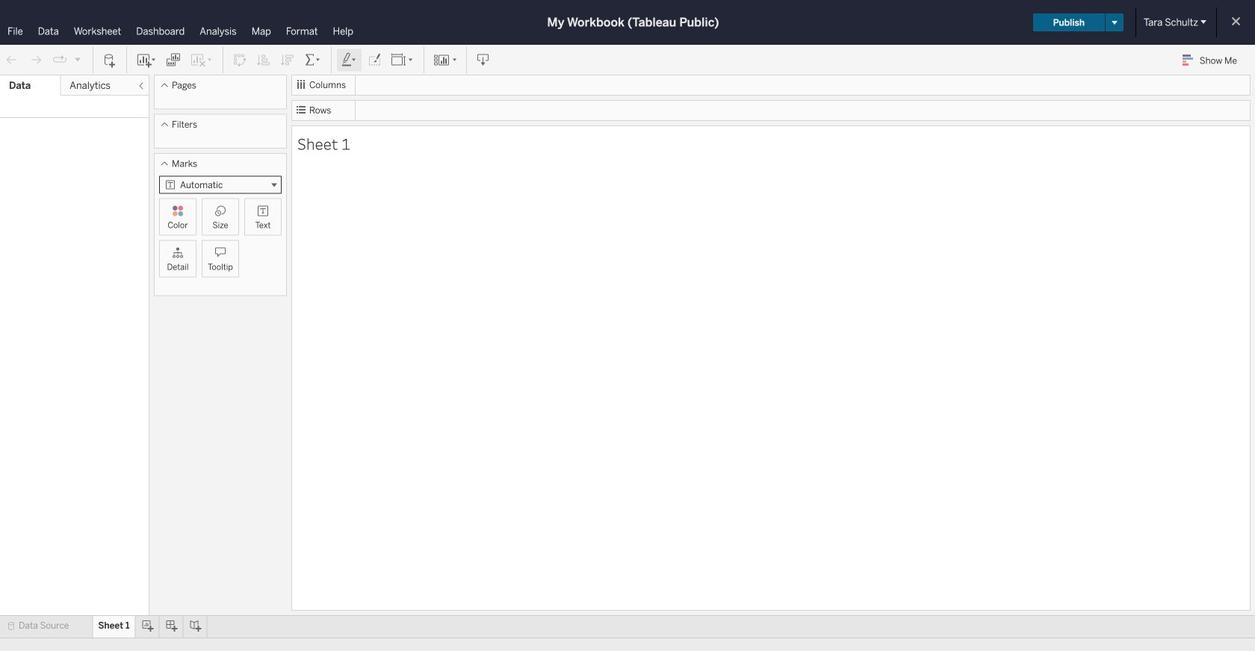 Task type: vqa. For each thing, say whether or not it's contained in the screenshot.
"Marketing"
no



Task type: locate. For each thing, give the bounding box(es) containing it.
sort descending image
[[280, 53, 295, 68]]

collapse image
[[137, 81, 146, 90]]

clear sheet image
[[190, 53, 214, 68]]

replay animation image left new data source icon
[[73, 55, 82, 64]]

1 horizontal spatial replay animation image
[[73, 55, 82, 64]]

replay animation image
[[52, 53, 67, 67], [73, 55, 82, 64]]

replay animation image right redo image
[[52, 53, 67, 67]]

swap rows and columns image
[[232, 53, 247, 68]]

totals image
[[304, 53, 322, 68]]

highlight image
[[341, 53, 358, 68]]



Task type: describe. For each thing, give the bounding box(es) containing it.
duplicate image
[[166, 53, 181, 68]]

sort ascending image
[[256, 53, 271, 68]]

redo image
[[28, 53, 43, 68]]

new data source image
[[102, 53, 117, 68]]

download image
[[476, 53, 491, 68]]

format workbook image
[[367, 53, 382, 68]]

0 horizontal spatial replay animation image
[[52, 53, 67, 67]]

undo image
[[4, 53, 19, 68]]

new worksheet image
[[136, 53, 157, 68]]

fit image
[[391, 53, 415, 68]]

show/hide cards image
[[433, 53, 457, 68]]



